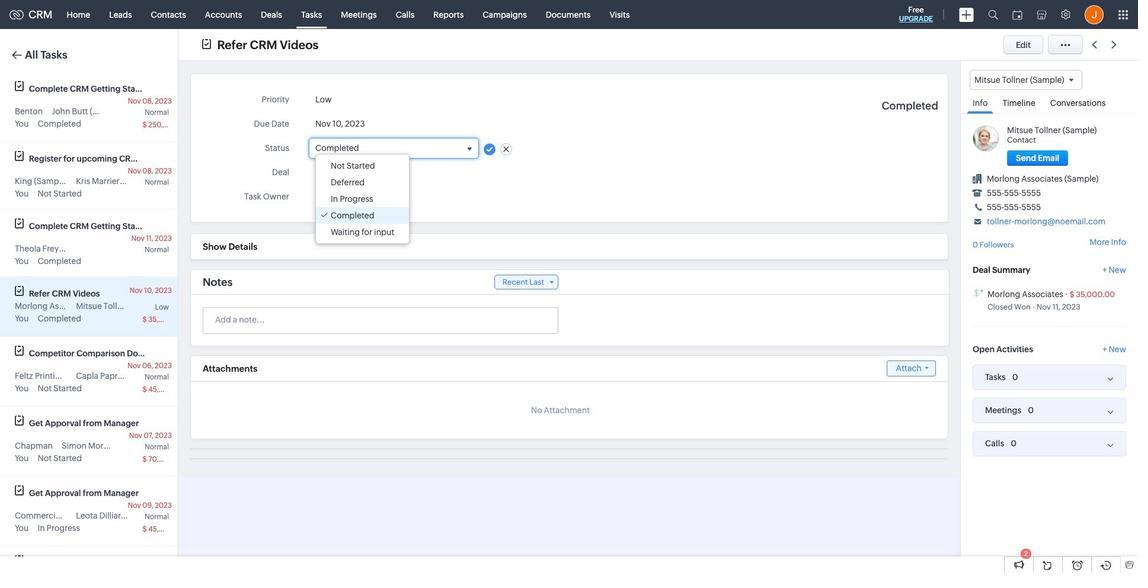 Task type: vqa. For each thing, say whether or not it's contained in the screenshot.
'All Reports' to the left
no



Task type: describe. For each thing, give the bounding box(es) containing it.
search element
[[981, 0, 1005, 29]]

search image
[[988, 9, 998, 20]]

create menu image
[[959, 7, 974, 22]]

calendar image
[[1013, 10, 1023, 19]]

profile element
[[1078, 0, 1111, 29]]

Add a note... field
[[203, 314, 557, 326]]

profile image
[[1085, 5, 1104, 24]]



Task type: locate. For each thing, give the bounding box(es) containing it.
create menu element
[[952, 0, 981, 29]]

None field
[[970, 70, 1083, 90], [315, 143, 472, 154], [970, 70, 1083, 90], [315, 143, 472, 154]]

logo image
[[9, 10, 24, 19]]

tree
[[316, 155, 409, 244]]

previous record image
[[1092, 41, 1097, 49]]

next record image
[[1112, 41, 1119, 49]]

None button
[[1007, 151, 1068, 166]]



